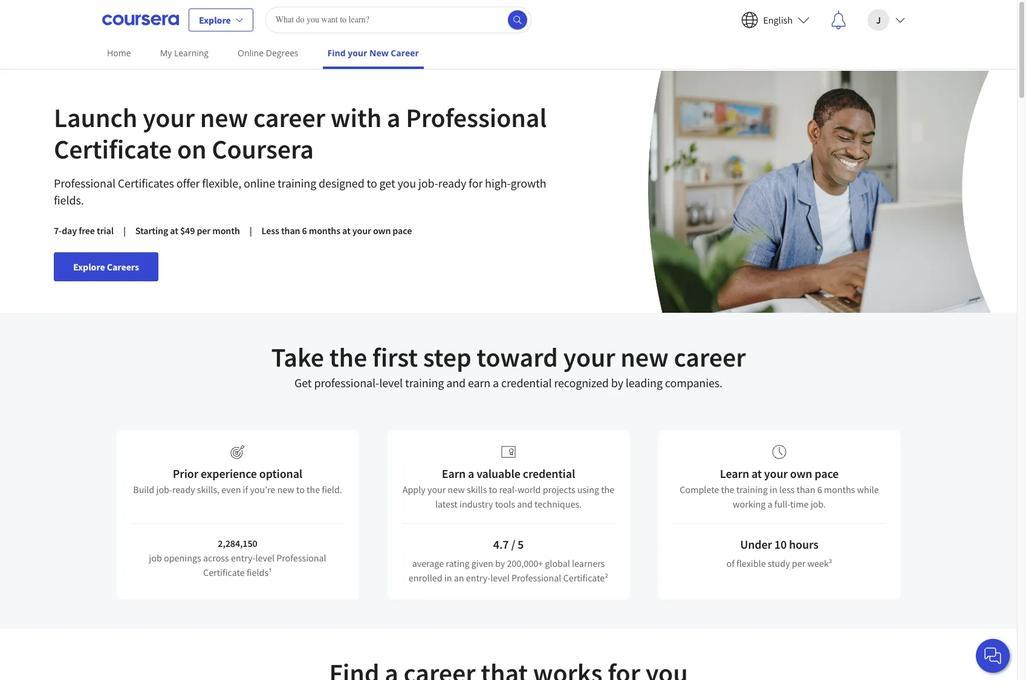 Task type: describe. For each thing, give the bounding box(es) containing it.
fields.
[[54, 192, 84, 208]]

optional
[[259, 466, 303, 481]]

to inside prior experience optional build job-ready skills, even if you're new to the field.
[[296, 483, 305, 496]]

my
[[160, 47, 172, 59]]

find your new career link
[[323, 39, 424, 69]]

industry
[[460, 498, 493, 510]]

2,284,150 job openings across entry-level professional certificate fields¹
[[149, 537, 327, 578]]

world
[[518, 483, 541, 496]]

toward
[[477, 341, 558, 374]]

job.
[[811, 498, 826, 510]]

step
[[423, 341, 472, 374]]

level inside 4.7 / 5 average rating given by 200,000+ global learners enrolled in an entry-level professional certificate²
[[491, 572, 510, 584]]

week³
[[808, 557, 833, 569]]

learn
[[721, 466, 750, 481]]

build
[[133, 483, 154, 496]]

/
[[511, 537, 516, 552]]

and inside "take the first step toward your new career get professional-level training and earn a credential recognized by leading companies."
[[447, 375, 466, 390]]

level inside "take the first step toward your new career get professional-level training and earn a credential recognized by leading companies."
[[379, 375, 403, 390]]

0 horizontal spatial than
[[281, 224, 300, 237]]

while
[[858, 483, 880, 496]]

learn at your own pace complete the training in less than 6 months while working a full-time job.
[[680, 466, 880, 510]]

of
[[727, 557, 735, 569]]

english button
[[732, 0, 820, 39]]

launch
[[54, 101, 137, 134]]

explore button
[[189, 8, 253, 31]]

month | less
[[213, 224, 279, 237]]

techniques.
[[535, 498, 582, 510]]

first
[[373, 341, 418, 374]]

chat with us image
[[984, 646, 1003, 666]]

training inside "take the first step toward your new career get professional-level training and earn a credential recognized by leading companies."
[[405, 375, 444, 390]]

credential inside earn a valuable credential apply your new skills to real-world projects using the latest industry tools and techniques.
[[523, 466, 576, 481]]

coursera image
[[102, 10, 179, 29]]

home link
[[102, 39, 136, 67]]

flexible
[[737, 557, 766, 569]]

training inside learn at your own pace complete the training in less than 6 months while working a full-time job.
[[737, 483, 768, 496]]

0 vertical spatial pace
[[393, 224, 412, 237]]

free
[[79, 224, 95, 237]]

own inside learn at your own pace complete the training in less than 6 months while working a full-time job.
[[791, 466, 813, 481]]

credential inside "take the first step toward your new career get professional-level training and earn a credential recognized by leading companies."
[[502, 375, 552, 390]]

your inside learn at your own pace complete the training in less than 6 months while working a full-time job.
[[765, 466, 788, 481]]

career inside "launch your new career with a professional certificate on coursera"
[[253, 101, 326, 134]]

time
[[791, 498, 809, 510]]

with
[[331, 101, 382, 134]]

using
[[578, 483, 600, 496]]

projects
[[543, 483, 576, 496]]

certificate²
[[564, 572, 609, 584]]

j
[[877, 14, 881, 26]]

to inside earn a valuable credential apply your new skills to real-world projects using the latest industry tools and techniques.
[[489, 483, 498, 496]]

trial | starting
[[97, 224, 168, 237]]

earn a valuable credential apply your new skills to real-world projects using the latest industry tools and techniques.
[[403, 466, 615, 510]]

skills
[[467, 483, 487, 496]]

explore for explore
[[199, 14, 231, 26]]

learners
[[572, 557, 605, 569]]

10
[[775, 537, 787, 552]]

under 10 hours of flexible study per week³
[[727, 537, 833, 569]]

200,000+
[[507, 557, 543, 569]]

an
[[454, 572, 464, 584]]

companies.
[[665, 375, 723, 390]]

professional inside professional certificates offer flexible, online training designed to get you job-ready for high-growth fields.
[[54, 175, 116, 191]]

level inside "2,284,150 job openings across entry-level professional certificate fields¹"
[[256, 552, 275, 564]]

ready inside prior experience optional build job-ready skills, even if you're new to the field.
[[172, 483, 195, 496]]

global
[[545, 557, 570, 569]]

1 horizontal spatial at
[[343, 224, 351, 237]]

by inside "take the first step toward your new career get professional-level training and earn a credential recognized by leading companies."
[[612, 375, 624, 390]]

growth
[[511, 175, 547, 191]]

$49
[[180, 224, 195, 237]]

offer
[[177, 175, 200, 191]]

experience
[[201, 466, 257, 481]]

tools
[[495, 498, 515, 510]]

average
[[412, 557, 444, 569]]

degrees
[[266, 47, 299, 59]]

working
[[733, 498, 766, 510]]

certificates
[[118, 175, 174, 191]]

find
[[328, 47, 346, 59]]

home
[[107, 47, 131, 59]]

professional inside 4.7 / 5 average rating given by 200,000+ global learners enrolled in an entry-level professional certificate²
[[512, 572, 562, 584]]

professional certificates offer flexible, online training designed to get you job-ready for high-growth fields.
[[54, 175, 547, 208]]

get
[[380, 175, 395, 191]]

j button
[[859, 0, 915, 39]]

study
[[768, 557, 791, 569]]

the inside "take the first step toward your new career get professional-level training and earn a credential recognized by leading companies."
[[330, 341, 367, 374]]

new inside "take the first step toward your new career get professional-level training and earn a credential recognized by leading companies."
[[621, 341, 669, 374]]

in inside 4.7 / 5 average rating given by 200,000+ global learners enrolled in an entry-level professional certificate²
[[445, 572, 452, 584]]

than inside learn at your own pace complete the training in less than 6 months while working a full-time job.
[[797, 483, 816, 496]]

a inside "launch your new career with a professional certificate on coursera"
[[387, 101, 401, 134]]

across
[[203, 552, 229, 564]]

career inside "take the first step toward your new career get professional-level training and earn a credential recognized by leading companies."
[[674, 341, 746, 374]]

skills,
[[197, 483, 220, 496]]

get
[[295, 375, 312, 390]]

launch your new career with a professional certificate on coursera
[[54, 101, 547, 166]]

6 inside learn at your own pace complete the training in less than 6 months while working a full-time job.
[[818, 483, 823, 496]]

learning
[[174, 47, 209, 59]]

english
[[764, 14, 793, 26]]

and inside earn a valuable credential apply your new skills to real-world projects using the latest industry tools and techniques.
[[517, 498, 533, 510]]

a inside learn at your own pace complete the training in less than 6 months while working a full-time job.
[[768, 498, 773, 510]]

take
[[271, 341, 324, 374]]

rating
[[446, 557, 470, 569]]

valuable
[[477, 466, 521, 481]]

prior
[[173, 466, 199, 481]]

certificate for launch
[[54, 133, 172, 166]]

the inside learn at your own pace complete the training in less than 6 months while working a full-time job.
[[721, 483, 735, 496]]

online
[[244, 175, 275, 191]]

online degrees link
[[233, 39, 303, 67]]

months inside learn at your own pace complete the training in less than 6 months while working a full-time job.
[[825, 483, 856, 496]]

job- inside prior experience optional build job-ready skills, even if you're new to the field.
[[156, 483, 172, 496]]

recognized
[[554, 375, 609, 390]]

you
[[398, 175, 416, 191]]



Task type: locate. For each thing, give the bounding box(es) containing it.
None search field
[[265, 6, 532, 33]]

professional inside "2,284,150 job openings across entry-level professional certificate fields¹"
[[277, 552, 327, 564]]

credential down toward
[[502, 375, 552, 390]]

ready inside professional certificates offer flexible, online training designed to get you job-ready for high-growth fields.
[[439, 175, 467, 191]]

entry- inside 4.7 / 5 average rating given by 200,000+ global learners enrolled in an entry-level professional certificate²
[[466, 572, 491, 584]]

full-
[[775, 498, 791, 510]]

1 horizontal spatial training
[[405, 375, 444, 390]]

0 horizontal spatial level
[[256, 552, 275, 564]]

given
[[472, 557, 494, 569]]

per for hours
[[792, 557, 806, 569]]

to inside professional certificates offer flexible, online training designed to get you job-ready for high-growth fields.
[[367, 175, 377, 191]]

ready left 'for'
[[439, 175, 467, 191]]

enrolled
[[409, 572, 443, 584]]

ready
[[439, 175, 467, 191], [172, 483, 195, 496]]

1 horizontal spatial explore
[[199, 14, 231, 26]]

1 vertical spatial in
[[445, 572, 452, 584]]

job
[[149, 552, 162, 564]]

apply
[[403, 483, 426, 496]]

per down the hours
[[792, 557, 806, 569]]

1 vertical spatial ready
[[172, 483, 195, 496]]

certificate inside "launch your new career with a professional certificate on coursera"
[[54, 133, 172, 166]]

0 horizontal spatial ready
[[172, 483, 195, 496]]

career
[[253, 101, 326, 134], [674, 341, 746, 374]]

to left get
[[367, 175, 377, 191]]

0 vertical spatial career
[[253, 101, 326, 134]]

new inside "launch your new career with a professional certificate on coursera"
[[200, 101, 248, 134]]

0 horizontal spatial career
[[253, 101, 326, 134]]

explore inside "dropdown button"
[[199, 14, 231, 26]]

4.7 / 5 average rating given by 200,000+ global learners enrolled in an entry-level professional certificate²
[[409, 537, 609, 584]]

by
[[612, 375, 624, 390], [495, 557, 505, 569]]

2 horizontal spatial to
[[489, 483, 498, 496]]

complete
[[680, 483, 720, 496]]

online degrees
[[238, 47, 299, 59]]

earn
[[442, 466, 466, 481]]

1 horizontal spatial certificate
[[203, 566, 245, 578]]

professional inside "launch your new career with a professional certificate on coursera"
[[406, 101, 547, 134]]

in left an
[[445, 572, 452, 584]]

certificate down across
[[203, 566, 245, 578]]

in left less at right bottom
[[770, 483, 778, 496]]

the down learn
[[721, 483, 735, 496]]

0 vertical spatial own
[[373, 224, 391, 237]]

0 vertical spatial certificate
[[54, 133, 172, 166]]

in inside learn at your own pace complete the training in less than 6 months while working a full-time job.
[[770, 483, 778, 496]]

own up less at right bottom
[[791, 466, 813, 481]]

1 vertical spatial certificate
[[203, 566, 245, 578]]

new inside earn a valuable credential apply your new skills to real-world projects using the latest industry tools and techniques.
[[448, 483, 465, 496]]

0 horizontal spatial pace
[[393, 224, 412, 237]]

a right earn
[[493, 375, 499, 390]]

months up job.
[[825, 483, 856, 496]]

my learning
[[160, 47, 209, 59]]

entry- down given
[[466, 572, 491, 584]]

entry- inside "2,284,150 job openings across entry-level professional certificate fields¹"
[[231, 552, 256, 564]]

explore
[[199, 14, 231, 26], [73, 261, 105, 273]]

than down professional certificates offer flexible, online training designed to get you job-ready for high-growth fields.
[[281, 224, 300, 237]]

0 vertical spatial level
[[379, 375, 403, 390]]

level
[[379, 375, 403, 390], [256, 552, 275, 564], [491, 572, 510, 584]]

0 horizontal spatial to
[[296, 483, 305, 496]]

months
[[309, 224, 341, 237], [825, 483, 856, 496]]

1 vertical spatial than
[[797, 483, 816, 496]]

7-day free trial | starting at $49 per month | less than 6 months at your own pace
[[54, 224, 412, 237]]

to down optional
[[296, 483, 305, 496]]

1 vertical spatial months
[[825, 483, 856, 496]]

0 vertical spatial ready
[[439, 175, 467, 191]]

careers
[[107, 261, 139, 273]]

1 vertical spatial by
[[495, 557, 505, 569]]

5
[[518, 537, 524, 552]]

on
[[177, 133, 207, 166]]

and
[[447, 375, 466, 390], [517, 498, 533, 510]]

than up "time"
[[797, 483, 816, 496]]

new
[[200, 101, 248, 134], [621, 341, 669, 374], [277, 483, 295, 496], [448, 483, 465, 496]]

my learning link
[[155, 39, 214, 67]]

months down professional certificates offer flexible, online training designed to get you job-ready for high-growth fields.
[[309, 224, 341, 237]]

0 horizontal spatial 6
[[302, 224, 307, 237]]

for
[[469, 175, 483, 191]]

the left field.
[[307, 483, 320, 496]]

2,284,150
[[218, 537, 258, 549]]

a right with
[[387, 101, 401, 134]]

0 horizontal spatial explore
[[73, 261, 105, 273]]

your inside "launch your new career with a professional certificate on coursera"
[[143, 101, 195, 134]]

1 vertical spatial level
[[256, 552, 275, 564]]

high-
[[485, 175, 511, 191]]

1 vertical spatial 6
[[818, 483, 823, 496]]

0 horizontal spatial at
[[170, 224, 178, 237]]

find your new career
[[328, 47, 419, 59]]

and down world
[[517, 498, 533, 510]]

per right $49
[[197, 224, 211, 237]]

job- right "build"
[[156, 483, 172, 496]]

in
[[770, 483, 778, 496], [445, 572, 452, 584]]

0 vertical spatial than
[[281, 224, 300, 237]]

1 horizontal spatial than
[[797, 483, 816, 496]]

professional
[[406, 101, 547, 134], [54, 175, 116, 191], [277, 552, 327, 564], [512, 572, 562, 584]]

0 horizontal spatial entry-
[[231, 552, 256, 564]]

1 horizontal spatial in
[[770, 483, 778, 496]]

0 horizontal spatial own
[[373, 224, 391, 237]]

0 vertical spatial per
[[197, 224, 211, 237]]

designed
[[319, 175, 365, 191]]

to left "real-"
[[489, 483, 498, 496]]

take the first step toward your new career get professional-level training and earn a credential recognized by leading companies.
[[271, 341, 746, 390]]

pace
[[393, 224, 412, 237], [815, 466, 839, 481]]

new
[[370, 47, 389, 59]]

1 vertical spatial job-
[[156, 483, 172, 496]]

than
[[281, 224, 300, 237], [797, 483, 816, 496]]

the
[[330, 341, 367, 374], [307, 483, 320, 496], [602, 483, 615, 496], [721, 483, 735, 496]]

6 up job.
[[818, 483, 823, 496]]

training up working
[[737, 483, 768, 496]]

certificate inside "2,284,150 job openings across entry-level professional certificate fields¹"
[[203, 566, 245, 578]]

1 vertical spatial and
[[517, 498, 533, 510]]

job-
[[419, 175, 439, 191], [156, 483, 172, 496]]

0 horizontal spatial job-
[[156, 483, 172, 496]]

1 horizontal spatial career
[[674, 341, 746, 374]]

entry-
[[231, 552, 256, 564], [466, 572, 491, 584]]

training right online
[[278, 175, 317, 191]]

0 vertical spatial 6
[[302, 224, 307, 237]]

1 vertical spatial explore
[[73, 261, 105, 273]]

0 vertical spatial entry-
[[231, 552, 256, 564]]

earn
[[468, 375, 491, 390]]

1 horizontal spatial to
[[367, 175, 377, 191]]

certificate up certificates
[[54, 133, 172, 166]]

by left leading
[[612, 375, 624, 390]]

your inside "take the first step toward your new career get professional-level training and earn a credential recognized by leading companies."
[[564, 341, 616, 374]]

1 vertical spatial credential
[[523, 466, 576, 481]]

day
[[62, 224, 77, 237]]

certificate for 2,284,150
[[203, 566, 245, 578]]

openings
[[164, 552, 201, 564]]

0 vertical spatial and
[[447, 375, 466, 390]]

a left full-
[[768, 498, 773, 510]]

pace down you
[[393, 224, 412, 237]]

by inside 4.7 / 5 average rating given by 200,000+ global learners enrolled in an entry-level professional certificate²
[[495, 557, 505, 569]]

0 vertical spatial by
[[612, 375, 624, 390]]

What do you want to learn? text field
[[265, 6, 532, 33]]

if
[[243, 483, 248, 496]]

1 horizontal spatial own
[[791, 466, 813, 481]]

career
[[391, 47, 419, 59]]

new inside prior experience optional build job-ready skills, even if you're new to the field.
[[277, 483, 295, 496]]

1 horizontal spatial ready
[[439, 175, 467, 191]]

6 down professional certificates offer flexible, online training designed to get you job-ready for high-growth fields.
[[302, 224, 307, 237]]

a inside earn a valuable credential apply your new skills to real-world projects using the latest industry tools and techniques.
[[468, 466, 475, 481]]

2 horizontal spatial level
[[491, 572, 510, 584]]

your inside earn a valuable credential apply your new skills to real-world projects using the latest industry tools and techniques.
[[428, 483, 446, 496]]

online
[[238, 47, 264, 59]]

level down first
[[379, 375, 403, 390]]

to
[[367, 175, 377, 191], [296, 483, 305, 496], [489, 483, 498, 496]]

your
[[348, 47, 367, 59], [143, 101, 195, 134], [353, 224, 371, 237], [564, 341, 616, 374], [765, 466, 788, 481], [428, 483, 446, 496]]

entry- down 2,284,150 on the bottom of the page
[[231, 552, 256, 564]]

2 vertical spatial training
[[737, 483, 768, 496]]

own down get
[[373, 224, 391, 237]]

1 horizontal spatial entry-
[[466, 572, 491, 584]]

level down given
[[491, 572, 510, 584]]

1 vertical spatial training
[[405, 375, 444, 390]]

real-
[[500, 483, 518, 496]]

1 vertical spatial pace
[[815, 466, 839, 481]]

under
[[741, 537, 773, 552]]

per
[[197, 224, 211, 237], [792, 557, 806, 569]]

1 horizontal spatial pace
[[815, 466, 839, 481]]

0 horizontal spatial in
[[445, 572, 452, 584]]

0 horizontal spatial and
[[447, 375, 466, 390]]

0 vertical spatial training
[[278, 175, 317, 191]]

at right learn
[[752, 466, 762, 481]]

field.
[[322, 483, 342, 496]]

flexible,
[[202, 175, 241, 191]]

prior experience optional build job-ready skills, even if you're new to the field.
[[133, 466, 342, 496]]

2 horizontal spatial at
[[752, 466, 762, 481]]

explore left the careers
[[73, 261, 105, 273]]

per inside under 10 hours of flexible study per week³
[[792, 557, 806, 569]]

pace inside learn at your own pace complete the training in less than 6 months while working a full-time job.
[[815, 466, 839, 481]]

6
[[302, 224, 307, 237], [818, 483, 823, 496]]

by right given
[[495, 557, 505, 569]]

1 vertical spatial per
[[792, 557, 806, 569]]

certificate
[[54, 133, 172, 166], [203, 566, 245, 578]]

at down designed
[[343, 224, 351, 237]]

a inside "take the first step toward your new career get professional-level training and earn a credential recognized by leading companies."
[[493, 375, 499, 390]]

0 horizontal spatial training
[[278, 175, 317, 191]]

0 vertical spatial credential
[[502, 375, 552, 390]]

pace up job.
[[815, 466, 839, 481]]

hours
[[790, 537, 819, 552]]

training inside professional certificates offer flexible, online training designed to get you job-ready for high-growth fields.
[[278, 175, 317, 191]]

you're
[[250, 483, 275, 496]]

explore for explore careers
[[73, 261, 105, 273]]

1 horizontal spatial 6
[[818, 483, 823, 496]]

1 vertical spatial entry-
[[466, 572, 491, 584]]

0 horizontal spatial months
[[309, 224, 341, 237]]

less
[[780, 483, 795, 496]]

the up 'professional-'
[[330, 341, 367, 374]]

at inside learn at your own pace complete the training in less than 6 months while working a full-time job.
[[752, 466, 762, 481]]

0 horizontal spatial by
[[495, 557, 505, 569]]

the inside prior experience optional build job-ready skills, even if you're new to the field.
[[307, 483, 320, 496]]

2 horizontal spatial training
[[737, 483, 768, 496]]

0 vertical spatial months
[[309, 224, 341, 237]]

a up skills
[[468, 466, 475, 481]]

and left earn
[[447, 375, 466, 390]]

coursera
[[212, 133, 314, 166]]

1 vertical spatial career
[[674, 341, 746, 374]]

at left $49
[[170, 224, 178, 237]]

0 vertical spatial in
[[770, 483, 778, 496]]

per for free
[[197, 224, 211, 237]]

own
[[373, 224, 391, 237], [791, 466, 813, 481]]

4.7
[[494, 537, 509, 552]]

credential up projects
[[523, 466, 576, 481]]

0 vertical spatial explore
[[199, 14, 231, 26]]

training down step
[[405, 375, 444, 390]]

1 vertical spatial own
[[791, 466, 813, 481]]

1 horizontal spatial job-
[[419, 175, 439, 191]]

explore up the learning
[[199, 14, 231, 26]]

1 horizontal spatial by
[[612, 375, 624, 390]]

0 vertical spatial job-
[[419, 175, 439, 191]]

2 vertical spatial level
[[491, 572, 510, 584]]

job- inside professional certificates offer flexible, online training designed to get you job-ready for high-growth fields.
[[419, 175, 439, 191]]

7-
[[54, 224, 62, 237]]

job- right you
[[419, 175, 439, 191]]

0 horizontal spatial per
[[197, 224, 211, 237]]

ready down prior
[[172, 483, 195, 496]]

1 horizontal spatial level
[[379, 375, 403, 390]]

the inside earn a valuable credential apply your new skills to real-world projects using the latest industry tools and techniques.
[[602, 483, 615, 496]]

1 horizontal spatial and
[[517, 498, 533, 510]]

1 horizontal spatial months
[[825, 483, 856, 496]]

fields¹
[[247, 566, 272, 578]]

professional-
[[314, 375, 379, 390]]

level up fields¹
[[256, 552, 275, 564]]

1 horizontal spatial per
[[792, 557, 806, 569]]

leading
[[626, 375, 663, 390]]

0 horizontal spatial certificate
[[54, 133, 172, 166]]

even
[[222, 483, 241, 496]]

explore careers link
[[54, 252, 158, 281]]

the right using
[[602, 483, 615, 496]]



Task type: vqa. For each thing, say whether or not it's contained in the screenshot.
first GROUP from the bottom
no



